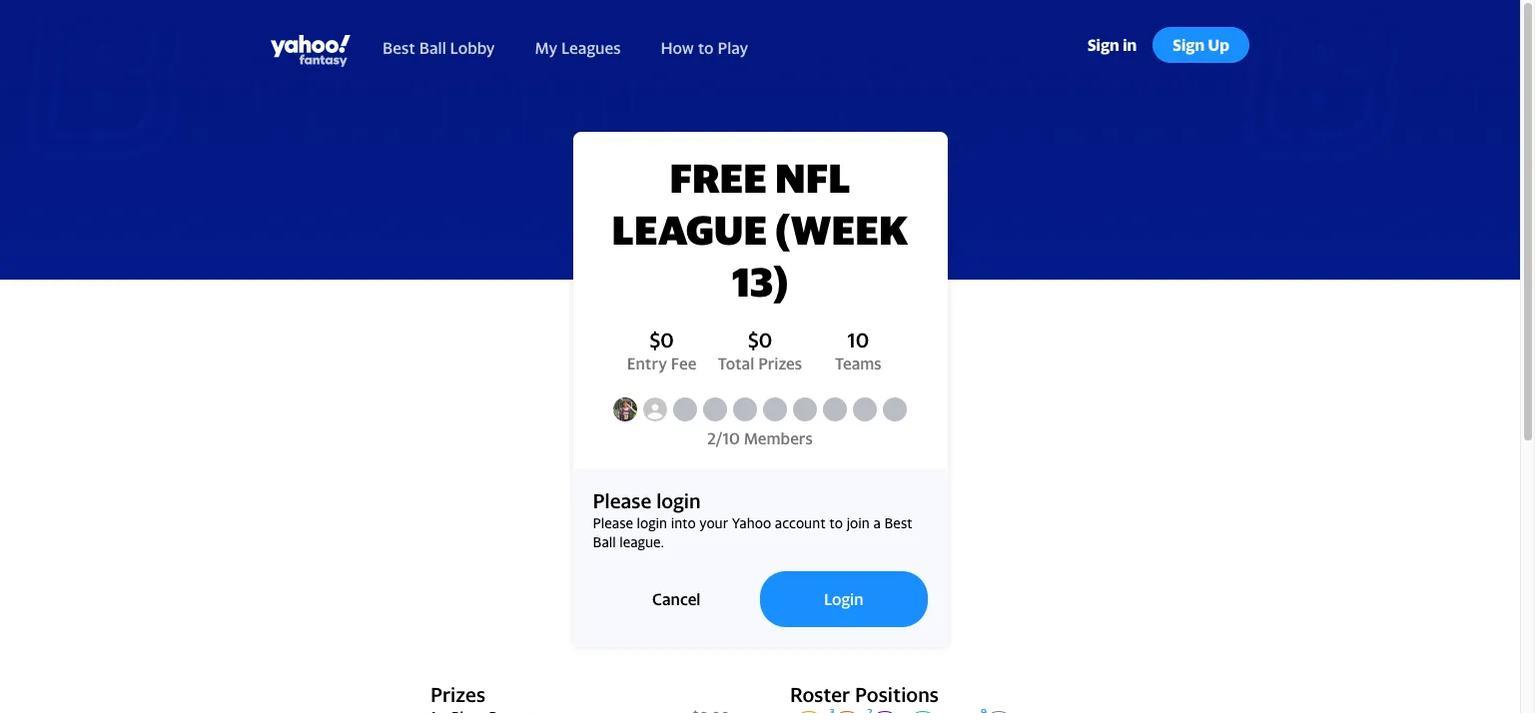 Task type: locate. For each thing, give the bounding box(es) containing it.
10 teams
[[835, 329, 882, 374]]

ball
[[419, 38, 446, 58], [593, 533, 616, 550]]

best ball lobby link
[[363, 32, 515, 65]]

1 horizontal spatial ball
[[593, 533, 616, 550]]

1 horizontal spatial $0
[[748, 329, 772, 352]]

account
[[775, 515, 826, 532]]

13)
[[732, 258, 788, 306]]

ball left league.
[[593, 533, 616, 550]]

how
[[661, 38, 694, 58]]

members
[[744, 428, 813, 448]]

1 vertical spatial best
[[884, 515, 913, 532]]

1 vertical spatial login
[[637, 515, 667, 532]]

login up league.
[[637, 515, 667, 532]]

to left play
[[698, 38, 714, 58]]

to inside 'please login please login into your yahoo account to join a best ball league.'
[[829, 515, 843, 532]]

ball left lobby
[[419, 38, 446, 58]]

my leagues
[[535, 38, 621, 58]]

1 vertical spatial ball
[[593, 533, 616, 550]]

$0 for $0 entry fee
[[650, 329, 674, 352]]

$0 inside "$0 total prizes"
[[748, 329, 772, 352]]

1 vertical spatial prizes
[[430, 683, 485, 706]]

1 horizontal spatial sign
[[1173, 35, 1205, 55]]

0 vertical spatial please
[[593, 490, 651, 513]]

sign for sign up
[[1173, 35, 1205, 55]]

2 $0 from the left
[[748, 329, 772, 352]]

1 please from the top
[[593, 490, 651, 513]]

0 horizontal spatial to
[[698, 38, 714, 58]]

$0
[[650, 329, 674, 352], [748, 329, 772, 352]]

$0 up entry
[[650, 329, 674, 352]]

0 vertical spatial best
[[383, 38, 415, 58]]

0 horizontal spatial best
[[383, 38, 415, 58]]

1 vertical spatial please
[[593, 515, 633, 532]]

login
[[656, 490, 701, 513], [637, 515, 667, 532]]

to left join
[[829, 515, 843, 532]]

0 vertical spatial to
[[698, 38, 714, 58]]

1 horizontal spatial to
[[829, 515, 843, 532]]

best left lobby
[[383, 38, 415, 58]]

conner 11fro1 image
[[643, 397, 667, 421]]

league.
[[619, 533, 664, 550]]

into
[[671, 515, 696, 532]]

1 sign from the left
[[1088, 35, 1119, 55]]

leagues
[[561, 38, 621, 58]]

sign
[[1088, 35, 1119, 55], [1173, 35, 1205, 55]]

total
[[718, 354, 754, 374]]

1 horizontal spatial best
[[884, 515, 913, 532]]

$0 for $0 total prizes
[[748, 329, 772, 352]]

noah tn725 image
[[613, 397, 637, 421]]

0 horizontal spatial $0
[[650, 329, 674, 352]]

$0 inside $0 entry fee
[[650, 329, 674, 352]]

positions
[[855, 683, 939, 706]]

login up 'into'
[[656, 490, 701, 513]]

my
[[535, 38, 557, 58]]

0 horizontal spatial sign
[[1088, 35, 1119, 55]]

sign left up
[[1173, 35, 1205, 55]]

1 horizontal spatial prizes
[[758, 354, 802, 374]]

roster
[[790, 683, 850, 706]]

please
[[593, 490, 651, 513], [593, 515, 633, 532]]

1 vertical spatial to
[[829, 515, 843, 532]]

league
[[612, 206, 767, 254]]

lobby
[[450, 38, 495, 58]]

best
[[383, 38, 415, 58], [884, 515, 913, 532]]

prizes
[[758, 354, 802, 374], [430, 683, 485, 706]]

2/10
[[707, 428, 740, 448]]

$0 entry fee
[[627, 329, 697, 374]]

best right a
[[884, 515, 913, 532]]

to
[[698, 38, 714, 58], [829, 515, 843, 532]]

0 vertical spatial prizes
[[758, 354, 802, 374]]

sign in link
[[1088, 35, 1137, 55]]

cancel button
[[593, 571, 760, 627]]

how to play
[[661, 38, 748, 58]]

ball inside 'please login please login into your yahoo account to join a best ball league.'
[[593, 533, 616, 550]]

2/10 members
[[707, 428, 813, 448]]

in
[[1123, 35, 1137, 55]]

sign left in
[[1088, 35, 1119, 55]]

10
[[848, 329, 869, 352]]

entry
[[627, 354, 667, 374]]

$0 up total
[[748, 329, 772, 352]]

0 horizontal spatial ball
[[419, 38, 446, 58]]

2 sign from the left
[[1173, 35, 1205, 55]]

1 $0 from the left
[[650, 329, 674, 352]]

please login please login into your yahoo account to join a best ball league.
[[593, 490, 913, 550]]



Task type: describe. For each thing, give the bounding box(es) containing it.
best inside 'please login please login into your yahoo account to join a best ball league.'
[[884, 515, 913, 532]]

play
[[718, 38, 748, 58]]

0 vertical spatial login
[[656, 490, 701, 513]]

best inside best ball lobby link
[[383, 38, 415, 58]]

yahoo
[[732, 515, 771, 532]]

prizes inside "$0 total prizes"
[[758, 354, 802, 374]]

0 horizontal spatial prizes
[[430, 683, 485, 706]]

how to play link
[[641, 32, 768, 65]]

free nfl league (week 13)
[[612, 154, 908, 306]]

a
[[873, 515, 881, 532]]

2 please from the top
[[593, 515, 633, 532]]

sign up
[[1173, 35, 1229, 55]]

fee
[[671, 354, 697, 374]]

teams
[[835, 354, 882, 374]]

login button
[[760, 571, 927, 627]]

your
[[699, 515, 728, 532]]

my leagues link
[[515, 32, 641, 65]]

roster positions
[[790, 683, 939, 706]]

join
[[847, 515, 870, 532]]

sign up link
[[1153, 27, 1249, 63]]

to inside how to play link
[[698, 38, 714, 58]]

$0 total prizes
[[718, 329, 802, 374]]

(week
[[775, 206, 908, 254]]

0 vertical spatial ball
[[419, 38, 446, 58]]

cancel
[[652, 589, 701, 609]]

up
[[1208, 35, 1229, 55]]

sign in
[[1088, 35, 1137, 55]]

best ball lobby
[[383, 38, 495, 58]]

login
[[824, 589, 863, 609]]

sign for sign in
[[1088, 35, 1119, 55]]

free
[[670, 154, 767, 202]]

nfl
[[775, 154, 851, 202]]



Task type: vqa. For each thing, say whether or not it's contained in the screenshot.
"DRAFT NOW"
no



